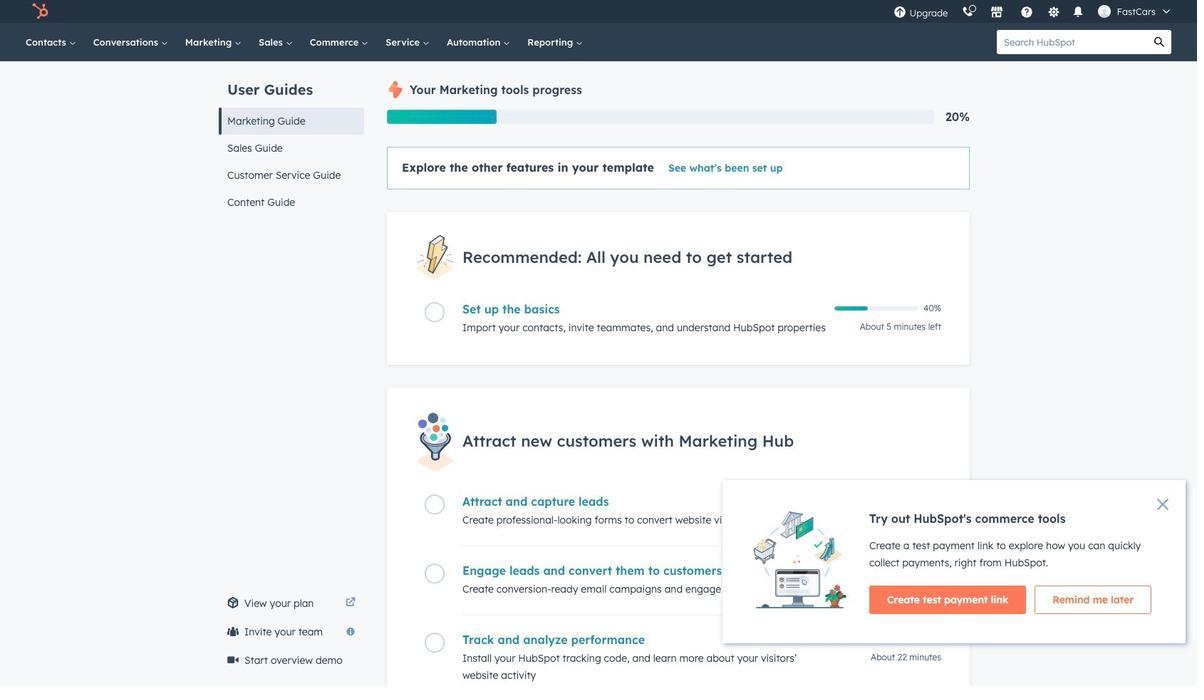 Task type: vqa. For each thing, say whether or not it's contained in the screenshot.
Marketplaces image
yes



Task type: locate. For each thing, give the bounding box(es) containing it.
close image
[[1158, 499, 1169, 510]]

[object object] complete progress bar
[[835, 307, 868, 311]]

progress bar
[[387, 110, 497, 124]]

christina overa image
[[1099, 5, 1112, 18]]

menu
[[887, 0, 1181, 23]]

link opens in a new window image
[[346, 598, 356, 609]]



Task type: describe. For each thing, give the bounding box(es) containing it.
marketplaces image
[[991, 6, 1004, 19]]

user guides element
[[219, 61, 364, 216]]

Search HubSpot search field
[[997, 30, 1148, 54]]

link opens in a new window image
[[346, 595, 356, 612]]



